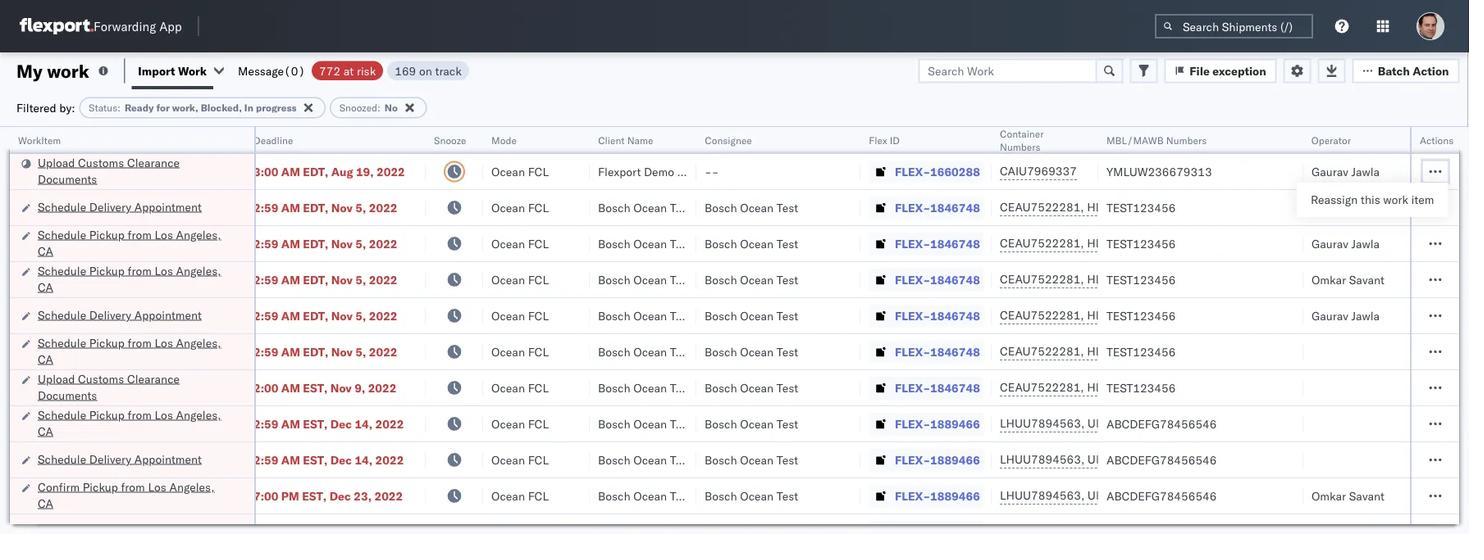 Task type: describe. For each thing, give the bounding box(es) containing it.
2:59 am edt, nov 5, 2022 for 2nd the schedule pickup from los angeles, ca button
[[254, 273, 398, 287]]

work,
[[172, 102, 198, 114]]

ocean fcl for confirm pickup from los angeles, ca link
[[491, 489, 549, 504]]

2 schedule delivery appointment link from the top
[[38, 307, 202, 324]]

3 schedule delivery appointment link from the top
[[38, 452, 202, 468]]

dec for schedule delivery appointment
[[330, 453, 352, 468]]

lhuu7894563, for confirm pickup from los angeles, ca
[[1000, 489, 1085, 503]]

dec for confirm pickup from los angeles, ca
[[330, 489, 351, 504]]

5 am from the top
[[281, 309, 300, 323]]

6 test123456 from the top
[[1107, 381, 1176, 395]]

am for "upload customs clearance documents" link for 2:00 am est, nov 9, 2022
[[281, 381, 300, 395]]

10 flex- from the top
[[895, 489, 930, 504]]

confirm pickup from los angeles, ca button
[[38, 480, 233, 514]]

fcl for 1st schedule delivery appointment link from the bottom
[[528, 453, 549, 468]]

4 5, from the top
[[355, 309, 366, 323]]

Search Shipments (/) text field
[[1155, 14, 1314, 39]]

omkar savant for ceau7522281, hlxu6269489, hlxu8034992
[[1312, 273, 1385, 287]]

1 schedule pickup from los angeles, ca link from the top
[[38, 227, 233, 260]]

2 ceau7522281, from the top
[[1000, 236, 1084, 251]]

for
[[156, 102, 170, 114]]

flex id
[[869, 134, 900, 146]]

6 ceau7522281, from the top
[[1000, 381, 1084, 395]]

import work button
[[138, 64, 207, 78]]

hlxu6269489, for 2nd the schedule pickup from los angeles, ca button
[[1087, 272, 1171, 287]]

file
[[1190, 64, 1210, 78]]

forwarding
[[94, 18, 156, 34]]

caiu7969337
[[1000, 164, 1077, 178]]

my
[[16, 59, 43, 82]]

4 hlxu8034992 from the top
[[1174, 308, 1255, 323]]

6 ceau7522281, hlxu6269489, hlxu8034992 from the top
[[1000, 381, 1255, 395]]

2:00 am est, nov 9, 2022
[[254, 381, 397, 395]]

am for "upload customs clearance documents" link for 3:00 am edt, aug 19, 2022
[[281, 165, 300, 179]]

4 1846748 from the top
[[930, 309, 980, 323]]

consignee button
[[697, 130, 844, 147]]

4 2:59 from the top
[[254, 309, 278, 323]]

snooze
[[434, 134, 466, 146]]

4 test123456 from the top
[[1107, 309, 1176, 323]]

fcl for second schedule pickup from los angeles, ca link from the top of the page
[[528, 273, 549, 287]]

client name button
[[590, 130, 680, 147]]

name
[[627, 134, 653, 146]]

1 delivery from the top
[[89, 200, 131, 214]]

item
[[1412, 193, 1434, 207]]

2 flex- from the top
[[895, 201, 930, 215]]

3 delivery from the top
[[89, 452, 131, 467]]

batch
[[1378, 64, 1410, 78]]

2 jawla from the top
[[1352, 201, 1380, 215]]

5 test123456 from the top
[[1107, 345, 1176, 359]]

ymluw236679313
[[1107, 165, 1212, 179]]

lhuu7894563, for schedule pickup from los angeles, ca
[[1000, 417, 1085, 431]]

2:59 am edt, nov 5, 2022 for third the schedule pickup from los angeles, ca button
[[254, 345, 398, 359]]

fcl for confirm pickup from los angeles, ca link
[[528, 489, 549, 504]]

ocean fcl for "upload customs clearance documents" link for 2:00 am est, nov 9, 2022
[[491, 381, 549, 395]]

resize handle column header for workitem
[[235, 127, 254, 535]]

batch action button
[[1353, 59, 1460, 83]]

track
[[435, 64, 462, 78]]

2:59 am est, dec 14, 2022 for schedule delivery appointment
[[254, 453, 404, 468]]

14, for schedule pickup from los angeles, ca
[[355, 417, 373, 432]]

lhuu7894563, for schedule delivery appointment
[[1000, 453, 1085, 467]]

4 gaurav from the top
[[1312, 309, 1349, 323]]

confirm pickup from los angeles, ca link
[[38, 480, 233, 512]]

1 2:59 am edt, nov 5, 2022 from the top
[[254, 201, 398, 215]]

from for fourth schedule pickup from los angeles, ca link from the bottom of the page
[[128, 228, 152, 242]]

snoozed
[[339, 102, 377, 114]]

from for first schedule pickup from los angeles, ca link from the bottom of the page
[[128, 408, 152, 423]]

actions
[[1420, 134, 1454, 146]]

flex-1660288
[[895, 165, 980, 179]]

filtered by:
[[16, 101, 75, 115]]

pickup inside confirm pickup from los angeles, ca
[[83, 480, 118, 495]]

progress
[[256, 102, 297, 114]]

omkar for lhuu7894563, uetu5238478
[[1312, 489, 1346, 504]]

2 - from the left
[[712, 165, 719, 179]]

app
[[159, 18, 182, 34]]

3 flex- from the top
[[895, 237, 930, 251]]

flexport demo consignee
[[598, 165, 733, 179]]

am for second schedule pickup from los angeles, ca link from the bottom of the page
[[281, 345, 300, 359]]

hlxu8034992 for third the schedule pickup from los angeles, ca button
[[1174, 345, 1255, 359]]

2 am from the top
[[281, 201, 300, 215]]

abcdefg78456546 for schedule pickup from los angeles, ca
[[1107, 417, 1217, 432]]

4 ceau7522281, hlxu6269489, hlxu8034992 from the top
[[1000, 308, 1255, 323]]

3 resize handle column header from the left
[[464, 127, 483, 535]]

ca for second schedule pickup from los angeles, ca link from the top of the page
[[38, 280, 53, 295]]

workitem
[[18, 134, 61, 146]]

4 gaurav jawla from the top
[[1312, 309, 1380, 323]]

my work
[[16, 59, 89, 82]]

reassign this work item
[[1311, 193, 1434, 207]]

1 - from the left
[[705, 165, 712, 179]]

14, for schedule delivery appointment
[[355, 453, 373, 468]]

forwarding app link
[[20, 18, 182, 34]]

uetu5238478 for schedule delivery appointment
[[1088, 453, 1168, 467]]

5 ocean fcl from the top
[[491, 309, 549, 323]]

resize handle column header for deadline
[[406, 127, 426, 535]]

1 flex-1846748 from the top
[[895, 201, 980, 215]]

schedule for second schedule delivery appointment button from the bottom
[[38, 308, 86, 322]]

consignee inside "button"
[[705, 134, 752, 146]]

flex
[[869, 134, 887, 146]]

4 hlxu6269489, from the top
[[1087, 308, 1171, 323]]

angeles, for fourth schedule pickup from los angeles, ca link from the bottom of the page
[[176, 228, 221, 242]]

1 2:59 from the top
[[254, 201, 278, 215]]

3 1846748 from the top
[[930, 273, 980, 287]]

upload customs clearance documents for 2:00 am est, nov 9, 2022
[[38, 372, 180, 403]]

upload customs clearance documents for 3:00 am edt, aug 19, 2022
[[38, 155, 180, 186]]

client
[[598, 134, 625, 146]]

10 resize handle column header from the left
[[1391, 127, 1410, 535]]

1 test123456 from the top
[[1107, 201, 1176, 215]]

schedule for fourth the schedule pickup from los angeles, ca button from the bottom
[[38, 228, 86, 242]]

flex-1846748 for second schedule pickup from los angeles, ca link from the top of the page
[[895, 273, 980, 287]]

2:59 for fourth the schedule pickup from los angeles, ca button from the bottom
[[254, 237, 278, 251]]

11 resize handle column header from the left
[[1440, 127, 1460, 535]]

1 ceau7522281, hlxu6269489, hlxu8034992 from the top
[[1000, 200, 1255, 215]]

7:00
[[254, 489, 278, 504]]

5 1846748 from the top
[[930, 345, 980, 359]]

1 hlxu6269489, from the top
[[1087, 200, 1171, 215]]

numbers for mbl/mawb numbers
[[1166, 134, 1207, 146]]

2 gaurav from the top
[[1312, 201, 1349, 215]]

no
[[385, 102, 398, 114]]

2 schedule pickup from los angeles, ca button from the top
[[38, 263, 233, 297]]

workitem button
[[10, 130, 238, 147]]

1 vertical spatial consignee
[[677, 165, 733, 179]]

2022 for second schedule pickup from los angeles, ca link from the bottom of the page
[[369, 345, 398, 359]]

numbers for container numbers
[[1000, 141, 1041, 153]]

2 1846748 from the top
[[930, 237, 980, 251]]

9 flex- from the top
[[895, 453, 930, 468]]

6 flex- from the top
[[895, 345, 930, 359]]

1 schedule delivery appointment button from the top
[[38, 199, 202, 217]]

resize handle column header for flex id
[[972, 127, 992, 535]]

5 edt, from the top
[[303, 309, 329, 323]]

id
[[890, 134, 900, 146]]

4 jawla from the top
[[1352, 309, 1380, 323]]

2 edt, from the top
[[303, 201, 329, 215]]

container
[[1000, 128, 1044, 140]]

status : ready for work, blocked, in progress
[[89, 102, 297, 114]]

flex-1889466 for schedule delivery appointment
[[895, 453, 980, 468]]

mode button
[[483, 130, 573, 147]]

resize handle column header for consignee
[[841, 127, 861, 535]]

169
[[395, 64, 416, 78]]

ca for confirm pickup from los angeles, ca link
[[38, 497, 53, 511]]

at
[[344, 64, 354, 78]]

5, for second schedule pickup from los angeles, ca link from the top of the page
[[355, 273, 366, 287]]

3 schedule pickup from los angeles, ca button from the top
[[38, 335, 233, 370]]

2 schedule delivery appointment from the top
[[38, 308, 202, 322]]

appointment for 1st schedule delivery appointment link from the top of the page
[[134, 200, 202, 214]]

customs for 2:00 am est, nov 9, 2022
[[78, 372, 124, 386]]

3 ceau7522281, hlxu6269489, hlxu8034992 from the top
[[1000, 272, 1255, 287]]

3 gaurav from the top
[[1312, 237, 1349, 251]]

2 delivery from the top
[[89, 308, 131, 322]]

mbl/mawb numbers button
[[1099, 130, 1287, 147]]

2022 for first schedule pickup from los angeles, ca link from the bottom of the page
[[375, 417, 404, 432]]

blocked,
[[201, 102, 242, 114]]

3 jawla from the top
[[1352, 237, 1380, 251]]

(0)
[[284, 64, 305, 78]]

4 flex-1846748 from the top
[[895, 309, 980, 323]]

dec for schedule pickup from los angeles, ca
[[330, 417, 352, 432]]

2 schedule delivery appointment button from the top
[[38, 307, 202, 325]]

deadline button
[[245, 130, 409, 147]]

3:00
[[254, 165, 278, 179]]

file exception
[[1190, 64, 1267, 78]]

6 edt, from the top
[[303, 345, 329, 359]]

3 schedule pickup from los angeles, ca link from the top
[[38, 335, 233, 368]]

abcdefg78456546 for confirm pickup from los angeles, ca
[[1107, 489, 1217, 504]]

3 ceau7522281, from the top
[[1000, 272, 1084, 287]]

3 test123456 from the top
[[1107, 273, 1176, 287]]

5 fcl from the top
[[528, 309, 549, 323]]

hlxu8034992 for 2:00 am est, nov 9, 2022's upload customs clearance documents button
[[1174, 381, 1255, 395]]

2 fcl from the top
[[528, 201, 549, 215]]

demo
[[644, 165, 674, 179]]

mbl/mawb numbers
[[1107, 134, 1207, 146]]

1660288
[[930, 165, 980, 179]]

appointment for 1st schedule delivery appointment link from the bottom
[[134, 452, 202, 467]]

omkar savant for lhuu7894563, uetu5238478
[[1312, 489, 1385, 504]]

schedule for 3rd schedule delivery appointment button from the bottom of the page
[[38, 200, 86, 214]]

documents for 3:00
[[38, 172, 97, 186]]

4 flex- from the top
[[895, 273, 930, 287]]

nov for second schedule pickup from los angeles, ca link from the top of the page
[[331, 273, 353, 287]]

container numbers button
[[992, 124, 1082, 153]]

work
[[178, 64, 207, 78]]

19,
[[356, 165, 374, 179]]

this
[[1361, 193, 1381, 207]]

confirm pickup from los angeles, ca
[[38, 480, 215, 511]]

nov for second schedule pickup from los angeles, ca link from the bottom of the page
[[331, 345, 353, 359]]

1 gaurav jawla from the top
[[1312, 165, 1380, 179]]

4 schedule pickup from los angeles, ca link from the top
[[38, 407, 233, 440]]

2:59 for third the schedule pickup from los angeles, ca button
[[254, 345, 278, 359]]

4 edt, from the top
[[303, 273, 329, 287]]

2:59 for 2nd the schedule pickup from los angeles, ca button
[[254, 273, 278, 287]]

flex-1846748 for fourth schedule pickup from los angeles, ca link from the bottom of the page
[[895, 237, 980, 251]]

772 at risk
[[319, 64, 376, 78]]

lhuu7894563, uetu5238478 for confirm pickup from los angeles, ca
[[1000, 489, 1168, 503]]

3 schedule delivery appointment button from the top
[[38, 452, 202, 470]]

client name
[[598, 134, 653, 146]]

4 schedule pickup from los angeles, ca button from the top
[[38, 407, 233, 442]]

savant for lhuu7894563, uetu5238478
[[1349, 489, 1385, 504]]

7:00 pm est, dec 23, 2022
[[254, 489, 403, 504]]

1 schedule delivery appointment from the top
[[38, 200, 202, 214]]

est, for upload customs clearance documents
[[303, 381, 328, 395]]

confirm
[[38, 480, 80, 495]]

169 on track
[[395, 64, 462, 78]]

5 ceau7522281, hlxu6269489, hlxu8034992 from the top
[[1000, 345, 1255, 359]]

ocean fcl for "upload customs clearance documents" link for 3:00 am edt, aug 19, 2022
[[491, 165, 549, 179]]

3 gaurav jawla from the top
[[1312, 237, 1380, 251]]

2 gaurav jawla from the top
[[1312, 201, 1380, 215]]

container numbers
[[1000, 128, 1044, 153]]

los for 1st the schedule pickup from los angeles, ca button from the bottom of the page
[[155, 408, 173, 423]]

by:
[[59, 101, 75, 115]]

mode
[[491, 134, 517, 146]]

5, for second schedule pickup from los angeles, ca link from the bottom of the page
[[355, 345, 366, 359]]

3 schedule delivery appointment from the top
[[38, 452, 202, 467]]

2:59 am edt, nov 5, 2022 for fourth the schedule pickup from los angeles, ca button from the bottom
[[254, 237, 398, 251]]

filtered
[[16, 101, 56, 115]]

1 edt, from the top
[[303, 165, 329, 179]]

1 1846748 from the top
[[930, 201, 980, 215]]

1 schedule pickup from los angeles, ca button from the top
[[38, 227, 233, 261]]

flexport
[[598, 165, 641, 179]]

2 schedule pickup from los angeles, ca link from the top
[[38, 263, 233, 296]]

action
[[1413, 64, 1449, 78]]



Task type: locate. For each thing, give the bounding box(es) containing it.
1 schedule from the top
[[38, 200, 86, 214]]

0 vertical spatial upload
[[38, 155, 75, 170]]

1 vertical spatial clearance
[[127, 372, 180, 386]]

operator
[[1312, 134, 1351, 146]]

1 vertical spatial appointment
[[134, 308, 202, 322]]

numbers
[[1166, 134, 1207, 146], [1000, 141, 1041, 153]]

5 resize handle column header from the left
[[677, 127, 697, 535]]

documents for 2:00
[[38, 388, 97, 403]]

2 documents from the top
[[38, 388, 97, 403]]

2:59 am est, dec 14, 2022 up 7:00 pm est, dec 23, 2022
[[254, 453, 404, 468]]

savant
[[1349, 273, 1385, 287], [1349, 489, 1385, 504]]

uetu5238478 for schedule pickup from los angeles, ca
[[1088, 417, 1168, 431]]

test
[[670, 201, 692, 215], [777, 201, 799, 215], [670, 237, 692, 251], [777, 237, 799, 251], [670, 273, 692, 287], [777, 273, 799, 287], [670, 309, 692, 323], [777, 309, 799, 323], [670, 345, 692, 359], [777, 345, 799, 359], [670, 381, 692, 395], [777, 381, 799, 395], [670, 417, 692, 432], [777, 417, 799, 432], [670, 453, 692, 468], [777, 453, 799, 468], [670, 489, 692, 504], [777, 489, 799, 504]]

aug
[[331, 165, 353, 179]]

dec up 7:00 pm est, dec 23, 2022
[[330, 453, 352, 468]]

1 14, from the top
[[355, 417, 373, 432]]

resize handle column header for mode
[[570, 127, 590, 535]]

schedule delivery appointment button
[[38, 199, 202, 217], [38, 307, 202, 325], [38, 452, 202, 470]]

6 schedule from the top
[[38, 408, 86, 423]]

schedule delivery appointment
[[38, 200, 202, 214], [38, 308, 202, 322], [38, 452, 202, 467]]

6 2:59 from the top
[[254, 417, 278, 432]]

7 flex- from the top
[[895, 381, 930, 395]]

hlxu6269489, for 2:00 am est, nov 9, 2022's upload customs clearance documents button
[[1087, 381, 1171, 395]]

lhuu7894563, uetu5238478 for schedule delivery appointment
[[1000, 453, 1168, 467]]

1 ceau7522281, from the top
[[1000, 200, 1084, 215]]

angeles, inside confirm pickup from los angeles, ca
[[169, 480, 215, 495]]

0 vertical spatial 2:59 am est, dec 14, 2022
[[254, 417, 404, 432]]

am for first schedule pickup from los angeles, ca link from the bottom of the page
[[281, 417, 300, 432]]

on
[[419, 64, 432, 78]]

0 vertical spatial appointment
[[134, 200, 202, 214]]

2022 for 1st schedule delivery appointment link from the bottom
[[375, 453, 404, 468]]

1 jawla from the top
[[1352, 165, 1380, 179]]

2 vertical spatial abcdefg78456546
[[1107, 489, 1217, 504]]

1 vertical spatial lhuu7894563,
[[1000, 453, 1085, 467]]

0 vertical spatial lhuu7894563,
[[1000, 417, 1085, 431]]

1 vertical spatial customs
[[78, 372, 124, 386]]

0 vertical spatial consignee
[[705, 134, 752, 146]]

1 uetu5238478 from the top
[[1088, 417, 1168, 431]]

flex-1846748
[[895, 201, 980, 215], [895, 237, 980, 251], [895, 273, 980, 287], [895, 309, 980, 323], [895, 345, 980, 359], [895, 381, 980, 395]]

pickup
[[89, 228, 125, 242], [89, 264, 125, 278], [89, 336, 125, 350], [89, 408, 125, 423], [83, 480, 118, 495]]

1 horizontal spatial work
[[1384, 193, 1409, 207]]

1 documents from the top
[[38, 172, 97, 186]]

clearance for 3:00 am edt, aug 19, 2022
[[127, 155, 180, 170]]

schedule
[[38, 200, 86, 214], [38, 228, 86, 242], [38, 264, 86, 278], [38, 308, 86, 322], [38, 336, 86, 350], [38, 408, 86, 423], [38, 452, 86, 467]]

10 ocean fcl from the top
[[491, 489, 549, 504]]

angeles, for second schedule pickup from los angeles, ca link from the bottom of the page
[[176, 336, 221, 350]]

6 1846748 from the top
[[930, 381, 980, 395]]

ocean fcl for fourth schedule pickup from los angeles, ca link from the bottom of the page
[[491, 237, 549, 251]]

hlxu6269489, for fourth the schedule pickup from los angeles, ca button from the bottom
[[1087, 236, 1171, 251]]

--
[[705, 165, 719, 179]]

0 vertical spatial uetu5238478
[[1088, 417, 1168, 431]]

5 ca from the top
[[38, 497, 53, 511]]

ready
[[125, 102, 154, 114]]

est, left "9,"
[[303, 381, 328, 395]]

0 vertical spatial clearance
[[127, 155, 180, 170]]

angeles, for first schedule pickup from los angeles, ca link from the bottom of the page
[[176, 408, 221, 423]]

2 savant from the top
[[1349, 489, 1385, 504]]

est, down 2:00 am est, nov 9, 2022
[[303, 417, 328, 432]]

schedule pickup from los angeles, ca for second schedule pickup from los angeles, ca link from the bottom of the page
[[38, 336, 221, 367]]

1 vertical spatial 2:59 am est, dec 14, 2022
[[254, 453, 404, 468]]

0 vertical spatial dec
[[330, 417, 352, 432]]

upload customs clearance documents button
[[38, 155, 233, 189], [38, 371, 233, 406]]

0 vertical spatial upload customs clearance documents button
[[38, 155, 233, 189]]

0 vertical spatial customs
[[78, 155, 124, 170]]

3 edt, from the top
[[303, 237, 329, 251]]

gaurav jawla
[[1312, 165, 1380, 179], [1312, 201, 1380, 215], [1312, 237, 1380, 251], [1312, 309, 1380, 323]]

0 vertical spatial delivery
[[89, 200, 131, 214]]

from inside confirm pickup from los angeles, ca
[[121, 480, 145, 495]]

file exception button
[[1164, 59, 1277, 83], [1164, 59, 1277, 83]]

3 schedule from the top
[[38, 264, 86, 278]]

from for confirm pickup from los angeles, ca link
[[121, 480, 145, 495]]

message
[[238, 64, 284, 78]]

numbers inside container numbers
[[1000, 141, 1041, 153]]

: left ready
[[118, 102, 121, 114]]

1 vertical spatial delivery
[[89, 308, 131, 322]]

from for second schedule pickup from los angeles, ca link from the top of the page
[[128, 264, 152, 278]]

2 1889466 from the top
[[930, 453, 980, 468]]

0 vertical spatial schedule delivery appointment link
[[38, 199, 202, 215]]

2 flex-1846748 from the top
[[895, 237, 980, 251]]

4 fcl from the top
[[528, 273, 549, 287]]

1 vertical spatial 1889466
[[930, 453, 980, 468]]

est, for schedule pickup from los angeles, ca
[[303, 417, 328, 432]]

flex-1846748 for second schedule pickup from los angeles, ca link from the bottom of the page
[[895, 345, 980, 359]]

work up by:
[[47, 59, 89, 82]]

ca inside confirm pickup from los angeles, ca
[[38, 497, 53, 511]]

in
[[244, 102, 253, 114]]

0 horizontal spatial numbers
[[1000, 141, 1041, 153]]

5,
[[355, 201, 366, 215], [355, 237, 366, 251], [355, 273, 366, 287], [355, 309, 366, 323], [355, 345, 366, 359]]

0 vertical spatial 1889466
[[930, 417, 980, 432]]

5 flex-1846748 from the top
[[895, 345, 980, 359]]

2 vertical spatial schedule delivery appointment
[[38, 452, 202, 467]]

2 hlxu8034992 from the top
[[1174, 236, 1255, 251]]

3 lhuu7894563, uetu5238478 from the top
[[1000, 489, 1168, 503]]

1 vertical spatial work
[[1384, 193, 1409, 207]]

3:00 am edt, aug 19, 2022
[[254, 165, 405, 179]]

2 vertical spatial schedule delivery appointment button
[[38, 452, 202, 470]]

Search Work text field
[[918, 59, 1097, 83]]

fcl for "upload customs clearance documents" link for 3:00 am edt, aug 19, 2022
[[528, 165, 549, 179]]

3 uetu5238478 from the top
[[1088, 489, 1168, 503]]

1 vertical spatial upload customs clearance documents button
[[38, 371, 233, 406]]

status
[[89, 102, 118, 114]]

9 fcl from the top
[[528, 453, 549, 468]]

lhuu7894563, uetu5238478 for schedule pickup from los angeles, ca
[[1000, 417, 1168, 431]]

14, up 23,
[[355, 453, 373, 468]]

2 2:59 am est, dec 14, 2022 from the top
[[254, 453, 404, 468]]

2 vertical spatial flex-1889466
[[895, 489, 980, 504]]

2 vertical spatial appointment
[[134, 452, 202, 467]]

consignee
[[705, 134, 752, 146], [677, 165, 733, 179]]

2 upload from the top
[[38, 372, 75, 386]]

9,
[[355, 381, 365, 395]]

0 horizontal spatial :
[[118, 102, 121, 114]]

fcl for fourth schedule pickup from los angeles, ca link from the bottom of the page
[[528, 237, 549, 251]]

nov for fourth schedule pickup from los angeles, ca link from the bottom of the page
[[331, 237, 353, 251]]

appointment for second schedule delivery appointment link from the bottom of the page
[[134, 308, 202, 322]]

0 vertical spatial documents
[[38, 172, 97, 186]]

los inside confirm pickup from los angeles, ca
[[148, 480, 166, 495]]

1 vertical spatial 14,
[[355, 453, 373, 468]]

hlxu6269489,
[[1087, 200, 1171, 215], [1087, 236, 1171, 251], [1087, 272, 1171, 287], [1087, 308, 1171, 323], [1087, 345, 1171, 359], [1087, 381, 1171, 395]]

1 gaurav from the top
[[1312, 165, 1349, 179]]

2:00
[[254, 381, 278, 395]]

resize handle column header for mbl/mawb numbers
[[1284, 127, 1304, 535]]

1 horizontal spatial :
[[377, 102, 381, 114]]

pm
[[281, 489, 299, 504]]

dec left 23,
[[330, 489, 351, 504]]

2:59 am est, dec 14, 2022 down 2:00 am est, nov 9, 2022
[[254, 417, 404, 432]]

772
[[319, 64, 341, 78]]

0 vertical spatial savant
[[1349, 273, 1385, 287]]

dec down 2:00 am est, nov 9, 2022
[[330, 417, 352, 432]]

ceau7522281, hlxu6269489, hlxu8034992
[[1000, 200, 1255, 215], [1000, 236, 1255, 251], [1000, 272, 1255, 287], [1000, 308, 1255, 323], [1000, 345, 1255, 359], [1000, 381, 1255, 395]]

4 ceau7522281, from the top
[[1000, 308, 1084, 323]]

documents
[[38, 172, 97, 186], [38, 388, 97, 403]]

0 vertical spatial upload customs clearance documents
[[38, 155, 180, 186]]

ocean fcl for first schedule pickup from los angeles, ca link from the bottom of the page
[[491, 417, 549, 432]]

import
[[138, 64, 175, 78]]

1 horizontal spatial numbers
[[1166, 134, 1207, 146]]

1 vertical spatial dec
[[330, 453, 352, 468]]

ca
[[38, 244, 53, 258], [38, 280, 53, 295], [38, 352, 53, 367], [38, 425, 53, 439], [38, 497, 53, 511]]

2 upload customs clearance documents button from the top
[[38, 371, 233, 406]]

schedule for first schedule delivery appointment button from the bottom of the page
[[38, 452, 86, 467]]

8 resize handle column header from the left
[[1079, 127, 1099, 535]]

schedule pickup from los angeles, ca button
[[38, 227, 233, 261], [38, 263, 233, 297], [38, 335, 233, 370], [38, 407, 233, 442]]

1 upload customs clearance documents from the top
[[38, 155, 180, 186]]

test123456
[[1107, 201, 1176, 215], [1107, 237, 1176, 251], [1107, 273, 1176, 287], [1107, 309, 1176, 323], [1107, 345, 1176, 359], [1107, 381, 1176, 395]]

1 vertical spatial upload customs clearance documents
[[38, 372, 180, 403]]

2022 for second schedule pickup from los angeles, ca link from the top of the page
[[369, 273, 398, 287]]

2 clearance from the top
[[127, 372, 180, 386]]

fcl for "upload customs clearance documents" link for 2:00 am est, nov 9, 2022
[[528, 381, 549, 395]]

4 ocean fcl from the top
[[491, 273, 549, 287]]

1 flex- from the top
[[895, 165, 930, 179]]

ocean fcl for second schedule pickup from los angeles, ca link from the top of the page
[[491, 273, 549, 287]]

2022 for "upload customs clearance documents" link for 3:00 am edt, aug 19, 2022
[[377, 165, 405, 179]]

2 ca from the top
[[38, 280, 53, 295]]

4 am from the top
[[281, 273, 300, 287]]

: left no at the top left
[[377, 102, 381, 114]]

omkar savant
[[1312, 273, 1385, 287], [1312, 489, 1385, 504]]

0 vertical spatial schedule delivery appointment button
[[38, 199, 202, 217]]

2 vertical spatial delivery
[[89, 452, 131, 467]]

2 test123456 from the top
[[1107, 237, 1176, 251]]

0 vertical spatial lhuu7894563, uetu5238478
[[1000, 417, 1168, 431]]

14, down "9,"
[[355, 417, 373, 432]]

upload for 3:00 am edt, aug 19, 2022
[[38, 155, 75, 170]]

from for second schedule pickup from los angeles, ca link from the bottom of the page
[[128, 336, 152, 350]]

1 2:59 am est, dec 14, 2022 from the top
[[254, 417, 404, 432]]

hlxu8034992
[[1174, 200, 1255, 215], [1174, 236, 1255, 251], [1174, 272, 1255, 287], [1174, 308, 1255, 323], [1174, 345, 1255, 359], [1174, 381, 1255, 395]]

1 vertical spatial upload
[[38, 372, 75, 386]]

3 schedule pickup from los angeles, ca from the top
[[38, 336, 221, 367]]

fcl for first schedule pickup from los angeles, ca link from the bottom of the page
[[528, 417, 549, 432]]

numbers down the container in the right top of the page
[[1000, 141, 1041, 153]]

2 hlxu6269489, from the top
[[1087, 236, 1171, 251]]

6 flex-1846748 from the top
[[895, 381, 980, 395]]

message (0)
[[238, 64, 305, 78]]

2 vertical spatial dec
[[330, 489, 351, 504]]

2 vertical spatial lhuu7894563,
[[1000, 489, 1085, 503]]

2 ceau7522281, hlxu6269489, hlxu8034992 from the top
[[1000, 236, 1255, 251]]

1 vertical spatial schedule delivery appointment button
[[38, 307, 202, 325]]

1 hlxu8034992 from the top
[[1174, 200, 1255, 215]]

1 vertical spatial upload customs clearance documents link
[[38, 371, 233, 404]]

6 ocean fcl from the top
[[491, 345, 549, 359]]

schedule pickup from los angeles, ca link
[[38, 227, 233, 260], [38, 263, 233, 296], [38, 335, 233, 368], [38, 407, 233, 440]]

1 vertical spatial savant
[[1349, 489, 1385, 504]]

customs for 3:00 am edt, aug 19, 2022
[[78, 155, 124, 170]]

3 am from the top
[[281, 237, 300, 251]]

est, for confirm pickup from los angeles, ca
[[302, 489, 327, 504]]

0 vertical spatial abcdefg78456546
[[1107, 417, 1217, 432]]

schedule for 1st the schedule pickup from los angeles, ca button from the bottom of the page
[[38, 408, 86, 423]]

flexport. image
[[20, 18, 94, 34]]

3 2:59 am edt, nov 5, 2022 from the top
[[254, 273, 398, 287]]

upload customs clearance documents button for 2:00 am est, nov 9, 2022
[[38, 371, 233, 406]]

0 vertical spatial omkar savant
[[1312, 273, 1385, 287]]

lhuu7894563,
[[1000, 417, 1085, 431], [1000, 453, 1085, 467], [1000, 489, 1085, 503]]

23,
[[354, 489, 372, 504]]

flex-1889466 for confirm pickup from los angeles, ca
[[895, 489, 980, 504]]

est,
[[303, 381, 328, 395], [303, 417, 328, 432], [303, 453, 328, 468], [302, 489, 327, 504]]

4 schedule from the top
[[38, 308, 86, 322]]

3 fcl from the top
[[528, 237, 549, 251]]

1 vertical spatial omkar
[[1312, 489, 1346, 504]]

ceau7522281,
[[1000, 200, 1084, 215], [1000, 236, 1084, 251], [1000, 272, 1084, 287], [1000, 308, 1084, 323], [1000, 345, 1084, 359], [1000, 381, 1084, 395]]

: for snoozed
[[377, 102, 381, 114]]

2 schedule from the top
[[38, 228, 86, 242]]

edt,
[[303, 165, 329, 179], [303, 201, 329, 215], [303, 237, 329, 251], [303, 273, 329, 287], [303, 309, 329, 323], [303, 345, 329, 359]]

5 flex- from the top
[[895, 309, 930, 323]]

deadline
[[254, 134, 293, 146]]

1 vertical spatial lhuu7894563, uetu5238478
[[1000, 453, 1168, 467]]

2:59
[[254, 201, 278, 215], [254, 237, 278, 251], [254, 273, 278, 287], [254, 309, 278, 323], [254, 345, 278, 359], [254, 417, 278, 432], [254, 453, 278, 468]]

1 5, from the top
[[355, 201, 366, 215]]

1 vertical spatial omkar savant
[[1312, 489, 1385, 504]]

1 vertical spatial abcdefg78456546
[[1107, 453, 1217, 468]]

savant for ceau7522281, hlxu6269489, hlxu8034992
[[1349, 273, 1385, 287]]

1889466 for confirm pickup from los angeles, ca
[[930, 489, 980, 504]]

3 1889466 from the top
[[930, 489, 980, 504]]

0 vertical spatial 14,
[[355, 417, 373, 432]]

2 vertical spatial schedule delivery appointment link
[[38, 452, 202, 468]]

2 vertical spatial lhuu7894563, uetu5238478
[[1000, 489, 1168, 503]]

est, right pm
[[302, 489, 327, 504]]

0 horizontal spatial work
[[47, 59, 89, 82]]

flex-1846748 for "upload customs clearance documents" link for 2:00 am est, nov 9, 2022
[[895, 381, 980, 395]]

ocean fcl
[[491, 165, 549, 179], [491, 201, 549, 215], [491, 237, 549, 251], [491, 273, 549, 287], [491, 309, 549, 323], [491, 345, 549, 359], [491, 381, 549, 395], [491, 417, 549, 432], [491, 453, 549, 468], [491, 489, 549, 504]]

8 fcl from the top
[[528, 417, 549, 432]]

consignee right the demo
[[677, 165, 733, 179]]

2 ocean fcl from the top
[[491, 201, 549, 215]]

hlxu8034992 for 2nd the schedule pickup from los angeles, ca button
[[1174, 272, 1255, 287]]

schedule pickup from los angeles, ca for fourth schedule pickup from los angeles, ca link from the bottom of the page
[[38, 228, 221, 258]]

0 vertical spatial work
[[47, 59, 89, 82]]

0 vertical spatial omkar
[[1312, 273, 1346, 287]]

omkar
[[1312, 273, 1346, 287], [1312, 489, 1346, 504]]

lhuu7894563, uetu5238478
[[1000, 417, 1168, 431], [1000, 453, 1168, 467], [1000, 489, 1168, 503]]

forwarding app
[[94, 18, 182, 34]]

0 vertical spatial upload customs clearance documents link
[[38, 155, 233, 187]]

resize handle column header
[[235, 127, 254, 535], [406, 127, 426, 535], [464, 127, 483, 535], [570, 127, 590, 535], [677, 127, 697, 535], [841, 127, 861, 535], [972, 127, 992, 535], [1079, 127, 1099, 535], [1284, 127, 1304, 535], [1391, 127, 1410, 535], [1440, 127, 1460, 535]]

uetu5238478 for confirm pickup from los angeles, ca
[[1088, 489, 1168, 503]]

bosch ocean test
[[598, 201, 692, 215], [705, 201, 799, 215], [598, 237, 692, 251], [705, 237, 799, 251], [598, 273, 692, 287], [705, 273, 799, 287], [598, 309, 692, 323], [705, 309, 799, 323], [598, 345, 692, 359], [705, 345, 799, 359], [598, 381, 692, 395], [705, 381, 799, 395], [598, 417, 692, 432], [705, 417, 799, 432], [598, 453, 692, 468], [705, 453, 799, 468], [598, 489, 692, 504], [705, 489, 799, 504]]

1 vertical spatial flex-1889466
[[895, 453, 980, 468]]

6 hlxu6269489, from the top
[[1087, 381, 1171, 395]]

2022 for fourth schedule pickup from los angeles, ca link from the bottom of the page
[[369, 237, 398, 251]]

2 lhuu7894563, from the top
[[1000, 453, 1085, 467]]

work
[[47, 59, 89, 82], [1384, 193, 1409, 207]]

2:59 for first schedule delivery appointment button from the bottom of the page
[[254, 453, 278, 468]]

1 schedule delivery appointment link from the top
[[38, 199, 202, 215]]

1 vertical spatial uetu5238478
[[1088, 453, 1168, 467]]

angeles, for confirm pickup from los angeles, ca link
[[169, 480, 215, 495]]

8 flex- from the top
[[895, 417, 930, 432]]

1 appointment from the top
[[134, 200, 202, 214]]

3 flex-1889466 from the top
[[895, 489, 980, 504]]

from
[[128, 228, 152, 242], [128, 264, 152, 278], [128, 336, 152, 350], [128, 408, 152, 423], [121, 480, 145, 495]]

numbers up ymluw236679313
[[1166, 134, 1207, 146]]

4 2:59 am edt, nov 5, 2022 from the top
[[254, 309, 398, 323]]

-
[[705, 165, 712, 179], [712, 165, 719, 179]]

reassign
[[1311, 193, 1358, 207]]

1 vertical spatial schedule delivery appointment link
[[38, 307, 202, 324]]

los
[[155, 228, 173, 242], [155, 264, 173, 278], [155, 336, 173, 350], [155, 408, 173, 423], [148, 480, 166, 495]]

est, up 7:00 pm est, dec 23, 2022
[[303, 453, 328, 468]]

5 hlxu8034992 from the top
[[1174, 345, 1255, 359]]

upload customs clearance documents link for 3:00 am edt, aug 19, 2022
[[38, 155, 233, 187]]

0 vertical spatial flex-1889466
[[895, 417, 980, 432]]

uetu5238478
[[1088, 417, 1168, 431], [1088, 453, 1168, 467], [1088, 489, 1168, 503]]

2022
[[377, 165, 405, 179], [369, 201, 398, 215], [369, 237, 398, 251], [369, 273, 398, 287], [369, 309, 398, 323], [369, 345, 398, 359], [368, 381, 397, 395], [375, 417, 404, 432], [375, 453, 404, 468], [375, 489, 403, 504]]

ocean fcl for 1st schedule delivery appointment link from the bottom
[[491, 453, 549, 468]]

2 14, from the top
[[355, 453, 373, 468]]

consignee up --
[[705, 134, 752, 146]]

flex-
[[895, 165, 930, 179], [895, 201, 930, 215], [895, 237, 930, 251], [895, 273, 930, 287], [895, 309, 930, 323], [895, 345, 930, 359], [895, 381, 930, 395], [895, 417, 930, 432], [895, 453, 930, 468], [895, 489, 930, 504]]

2 vertical spatial uetu5238478
[[1088, 489, 1168, 503]]

hlxu8034992 for fourth the schedule pickup from los angeles, ca button from the bottom
[[1174, 236, 1255, 251]]

snoozed : no
[[339, 102, 398, 114]]

angeles, for second schedule pickup from los angeles, ca link from the top of the page
[[176, 264, 221, 278]]

exception
[[1213, 64, 1267, 78]]

los for 2nd the schedule pickup from los angeles, ca button
[[155, 264, 173, 278]]

1 vertical spatial schedule delivery appointment
[[38, 308, 202, 322]]

los for fourth the schedule pickup from los angeles, ca button from the bottom
[[155, 228, 173, 242]]

import work
[[138, 64, 207, 78]]

work right this
[[1384, 193, 1409, 207]]

flex-1889466
[[895, 417, 980, 432], [895, 453, 980, 468], [895, 489, 980, 504]]

5, for fourth schedule pickup from los angeles, ca link from the bottom of the page
[[355, 237, 366, 251]]

5 hlxu6269489, from the top
[[1087, 345, 1171, 359]]

3 lhuu7894563, from the top
[[1000, 489, 1085, 503]]

upload customs clearance documents
[[38, 155, 180, 186], [38, 372, 180, 403]]

6 fcl from the top
[[528, 345, 549, 359]]

upload customs clearance documents link for 2:00 am est, nov 9, 2022
[[38, 371, 233, 404]]

2 vertical spatial 1889466
[[930, 489, 980, 504]]

1 ca from the top
[[38, 244, 53, 258]]

1 resize handle column header from the left
[[235, 127, 254, 535]]

los for third the schedule pickup from los angeles, ca button
[[155, 336, 173, 350]]

upload
[[38, 155, 75, 170], [38, 372, 75, 386]]

nov for "upload customs clearance documents" link for 2:00 am est, nov 9, 2022
[[330, 381, 352, 395]]

2 customs from the top
[[78, 372, 124, 386]]

risk
[[357, 64, 376, 78]]

nov
[[331, 201, 353, 215], [331, 237, 353, 251], [331, 273, 353, 287], [331, 309, 353, 323], [331, 345, 353, 359], [330, 381, 352, 395]]

customs
[[78, 155, 124, 170], [78, 372, 124, 386]]

10 fcl from the top
[[528, 489, 549, 504]]

flex id button
[[861, 130, 976, 147]]

est, for schedule delivery appointment
[[303, 453, 328, 468]]

batch action
[[1378, 64, 1449, 78]]

mbl/mawb
[[1107, 134, 1164, 146]]

ca for first schedule pickup from los angeles, ca link from the bottom of the page
[[38, 425, 53, 439]]

numbers inside button
[[1166, 134, 1207, 146]]

2 flex-1889466 from the top
[[895, 453, 980, 468]]

1 clearance from the top
[[127, 155, 180, 170]]

1 vertical spatial documents
[[38, 388, 97, 403]]

5 ceau7522281, from the top
[[1000, 345, 1084, 359]]

ocean fcl for second schedule pickup from los angeles, ca link from the bottom of the page
[[491, 345, 549, 359]]

8 am from the top
[[281, 417, 300, 432]]

2022 for confirm pickup from los angeles, ca link
[[375, 489, 403, 504]]

0 vertical spatial schedule delivery appointment
[[38, 200, 202, 214]]

am for 1st schedule delivery appointment link from the bottom
[[281, 453, 300, 468]]

schedule pickup from los angeles, ca
[[38, 228, 221, 258], [38, 264, 221, 295], [38, 336, 221, 367], [38, 408, 221, 439]]

flex-1889466 button
[[869, 413, 984, 436], [869, 413, 984, 436], [869, 449, 984, 472], [869, 449, 984, 472], [869, 485, 984, 508], [869, 485, 984, 508]]

1889466 for schedule pickup from los angeles, ca
[[930, 417, 980, 432]]

2:59 am est, dec 14, 2022 for schedule pickup from los angeles, ca
[[254, 417, 404, 432]]

5 schedule from the top
[[38, 336, 86, 350]]

2 abcdefg78456546 from the top
[[1107, 453, 1217, 468]]

upload customs clearance documents link
[[38, 155, 233, 187], [38, 371, 233, 404]]

abcdefg78456546 for schedule delivery appointment
[[1107, 453, 1217, 468]]



Task type: vqa. For each thing, say whether or not it's contained in the screenshot.
Delivery to the top
yes



